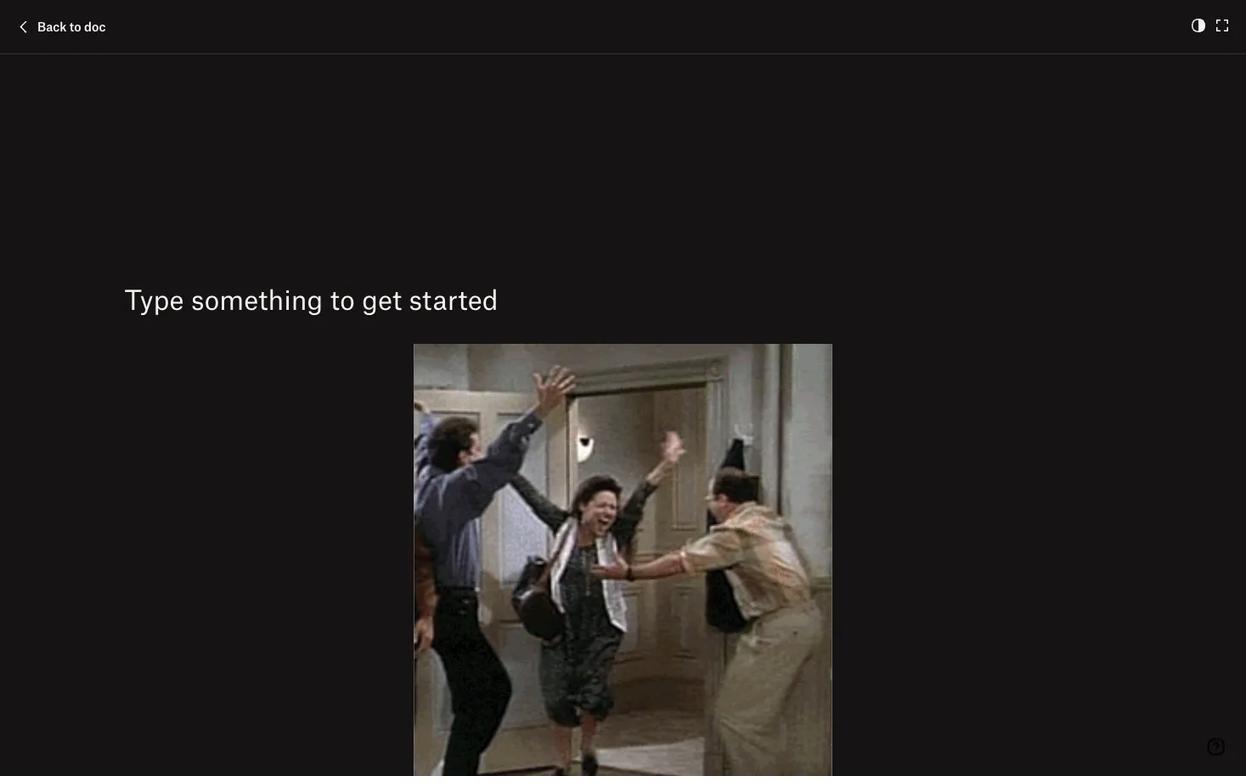 Task type: locate. For each thing, give the bounding box(es) containing it.
to left doc
[[69, 19, 81, 34]]

0 horizontal spatial to
[[69, 19, 81, 34]]

to left get
[[330, 282, 355, 316]]

0 vertical spatial to
[[69, 19, 81, 34]]

to
[[69, 19, 81, 34], [330, 282, 355, 316]]

type something to get started
[[125, 282, 499, 316]]

1 vertical spatial to
[[330, 282, 355, 316]]

to inside popup button
[[69, 19, 81, 34]]



Task type: describe. For each thing, give the bounding box(es) containing it.
back to doc
[[37, 19, 106, 34]]

1 horizontal spatial to
[[330, 282, 355, 316]]

back
[[37, 19, 67, 34]]

get
[[362, 282, 402, 316]]

type
[[125, 282, 184, 316]]

back to doc button
[[14, 17, 106, 37]]

doc
[[84, 19, 106, 34]]

something
[[191, 282, 323, 316]]

started
[[409, 282, 499, 316]]

user-uploaded image: giphy.gif image
[[210, 175, 423, 432]]



Task type: vqa. For each thing, say whether or not it's contained in the screenshot.
'Type Something To Get Started'
yes



